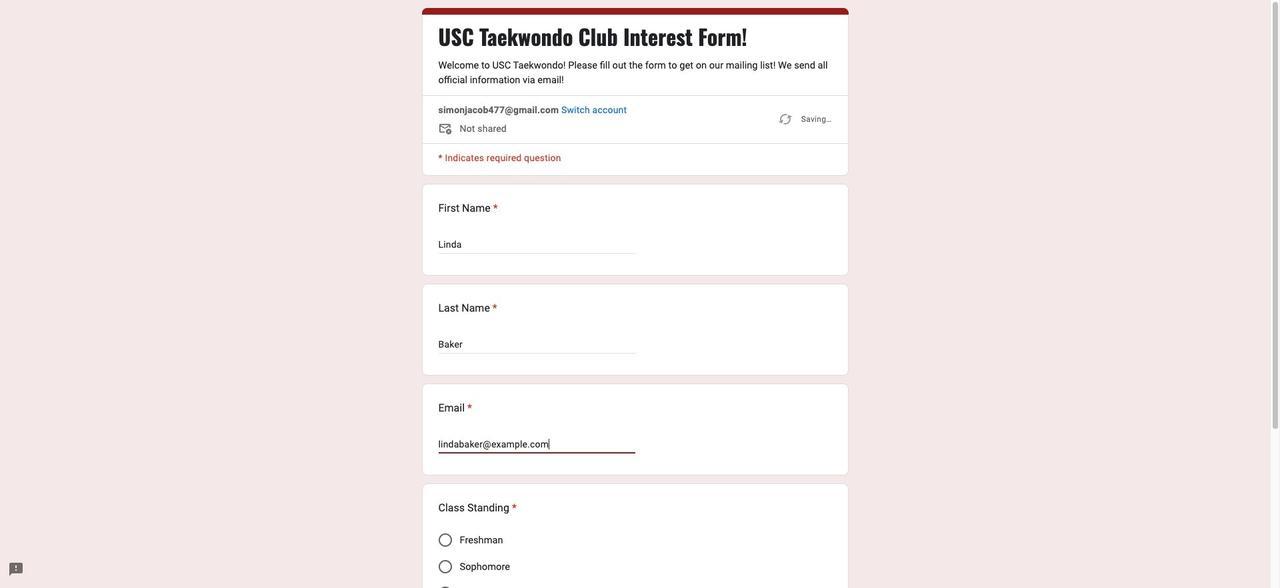 Task type: locate. For each thing, give the bounding box(es) containing it.
sophomore image
[[439, 561, 452, 574]]

your email and google account are not part of your response image
[[439, 122, 460, 138], [439, 122, 455, 138]]

list
[[422, 184, 849, 589]]

junior image
[[439, 588, 452, 589]]

required question element
[[491, 201, 498, 217], [490, 301, 498, 317], [465, 401, 472, 417], [509, 501, 517, 517]]

None text field
[[439, 437, 635, 453]]

heading
[[439, 23, 748, 50], [439, 201, 498, 217], [439, 301, 498, 317], [439, 401, 472, 417], [439, 501, 517, 517]]

3 heading from the top
[[439, 301, 498, 317]]

None text field
[[439, 237, 635, 253], [439, 337, 635, 353], [439, 237, 635, 253], [439, 337, 635, 353]]

Junior radio
[[439, 588, 452, 589]]

report a problem to google image
[[8, 562, 24, 578]]

status
[[777, 103, 832, 135]]

4 heading from the top
[[439, 401, 472, 417]]



Task type: vqa. For each thing, say whether or not it's contained in the screenshot.
Move icon
no



Task type: describe. For each thing, give the bounding box(es) containing it.
2 heading from the top
[[439, 201, 498, 217]]

1 heading from the top
[[439, 23, 748, 50]]

5 heading from the top
[[439, 501, 517, 517]]

Freshman radio
[[439, 534, 452, 548]]

freshman image
[[439, 534, 452, 548]]

Sophomore radio
[[439, 561, 452, 574]]



